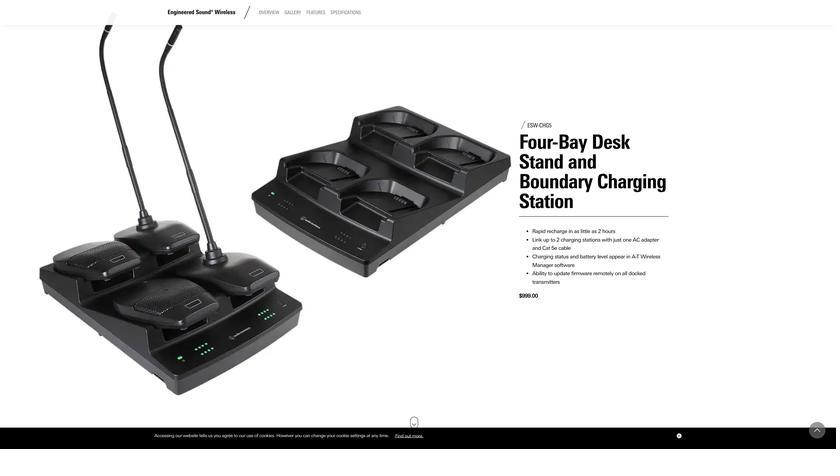 Task type: vqa. For each thing, say whether or not it's contained in the screenshot.
Find out more. link
yes



Task type: locate. For each thing, give the bounding box(es) containing it.
any
[[371, 433, 378, 439]]

appear
[[609, 254, 625, 260]]

and down link on the right bottom of page
[[532, 245, 541, 252]]

2 as from the left
[[592, 228, 597, 235]]

$999.00
[[519, 293, 538, 299]]

charging
[[561, 237, 581, 243]]

our
[[175, 433, 182, 439], [239, 433, 245, 439]]

as left little
[[574, 228, 579, 235]]

0 horizontal spatial as
[[574, 228, 579, 235]]

in up charging
[[569, 228, 573, 235]]

find out more. link
[[390, 431, 428, 441]]

you right us
[[214, 433, 221, 439]]

little
[[581, 228, 590, 235]]

5e
[[552, 245, 557, 252]]

as
[[574, 228, 579, 235], [592, 228, 597, 235]]

us
[[208, 433, 213, 439]]

a-
[[632, 254, 637, 260]]

2 left hours
[[598, 228, 601, 235]]

hours
[[602, 228, 615, 235]]

0 horizontal spatial and
[[532, 245, 541, 252]]

1 vertical spatial wireless
[[641, 254, 660, 260]]

and
[[532, 245, 541, 252], [570, 254, 579, 260]]

1 horizontal spatial you
[[295, 433, 302, 439]]

in
[[569, 228, 573, 235], [626, 254, 631, 260]]

1 our from the left
[[175, 433, 182, 439]]

0 vertical spatial 2
[[598, 228, 601, 235]]

recharge
[[547, 228, 567, 235]]

wireless right sound®
[[215, 9, 235, 16]]

you
[[214, 433, 221, 439], [295, 433, 302, 439]]

our left use
[[239, 433, 245, 439]]

remotely
[[593, 271, 614, 277]]

to up transmitters
[[548, 271, 553, 277]]

in left a-
[[626, 254, 631, 260]]

our left website
[[175, 433, 182, 439]]

0 vertical spatial wireless
[[215, 9, 235, 16]]

docked
[[629, 271, 646, 277]]

software
[[555, 262, 575, 268]]

stations
[[582, 237, 600, 243]]

battery
[[580, 254, 596, 260]]

1 horizontal spatial and
[[570, 254, 579, 260]]

1 horizontal spatial 2
[[598, 228, 601, 235]]

of
[[254, 433, 258, 439]]

0 vertical spatial in
[[569, 228, 573, 235]]

cookies.
[[259, 433, 275, 439]]

one
[[623, 237, 632, 243]]

to right the agree
[[234, 433, 238, 439]]

1 horizontal spatial our
[[239, 433, 245, 439]]

wireless right the "t"
[[641, 254, 660, 260]]

0 horizontal spatial in
[[569, 228, 573, 235]]

0 horizontal spatial our
[[175, 433, 182, 439]]

1 horizontal spatial in
[[626, 254, 631, 260]]

you left can
[[295, 433, 302, 439]]

features
[[306, 10, 325, 16]]

to right up on the bottom right of the page
[[551, 237, 555, 243]]

to
[[551, 237, 555, 243], [548, 271, 553, 277], [234, 433, 238, 439]]

at
[[367, 433, 370, 439]]

divider line image
[[241, 6, 254, 19]]

cat
[[542, 245, 550, 252]]

your
[[327, 433, 335, 439]]

cable
[[559, 245, 571, 252]]

0 horizontal spatial you
[[214, 433, 221, 439]]

engineered sound® wireless
[[168, 9, 235, 16]]

however
[[276, 433, 294, 439]]

ac
[[633, 237, 640, 243]]

0 horizontal spatial 2
[[557, 237, 560, 243]]

out
[[405, 433, 411, 439]]

1 horizontal spatial wireless
[[641, 254, 660, 260]]

1 horizontal spatial as
[[592, 228, 597, 235]]

firmware
[[571, 271, 592, 277]]

and right status
[[570, 254, 579, 260]]

update
[[554, 271, 570, 277]]

0 horizontal spatial wireless
[[215, 9, 235, 16]]

accessing our website tells us you agree to our use of cookies. however you can change your cookie settings at any time.
[[154, 433, 390, 439]]

1 vertical spatial to
[[548, 271, 553, 277]]

2 down recharge on the right bottom of page
[[557, 237, 560, 243]]

cookie
[[336, 433, 349, 439]]

as right little
[[592, 228, 597, 235]]

wireless
[[215, 9, 235, 16], [641, 254, 660, 260]]

2 you from the left
[[295, 433, 302, 439]]

2
[[598, 228, 601, 235], [557, 237, 560, 243]]



Task type: describe. For each thing, give the bounding box(es) containing it.
overview
[[259, 10, 279, 16]]

rapid
[[532, 228, 546, 235]]

charging
[[532, 254, 553, 260]]

1 you from the left
[[214, 433, 221, 439]]

time.
[[379, 433, 389, 439]]

0 vertical spatial and
[[532, 245, 541, 252]]

up
[[543, 237, 549, 243]]

1 vertical spatial and
[[570, 254, 579, 260]]

just
[[613, 237, 622, 243]]

t
[[637, 254, 639, 260]]

find
[[395, 433, 404, 439]]

gallery
[[285, 10, 301, 16]]

manager
[[532, 262, 553, 268]]

ability
[[532, 271, 547, 277]]

sound®
[[196, 9, 213, 16]]

link
[[532, 237, 542, 243]]

settings
[[350, 433, 365, 439]]

change
[[311, 433, 326, 439]]

specifications
[[331, 10, 361, 16]]

more.
[[412, 433, 423, 439]]

transmitters
[[532, 279, 560, 285]]

1 as from the left
[[574, 228, 579, 235]]

cross image
[[677, 435, 680, 438]]

arrow up image
[[814, 428, 820, 434]]

tells
[[199, 433, 207, 439]]

use
[[246, 433, 253, 439]]

1 vertical spatial 2
[[557, 237, 560, 243]]

engineered
[[168, 9, 194, 16]]

all
[[622, 271, 627, 277]]

wireless inside rapid recharge in as little as 2 hours link up to 2 charging stations with just one ac adapter and cat 5e cable charging status and battery level appear in a-t wireless manager software ability to update firmware remotely on all docked transmitters
[[641, 254, 660, 260]]

rapid recharge in as little as 2 hours link up to 2 charging stations with just one ac adapter and cat 5e cable charging status and battery level appear in a-t wireless manager software ability to update firmware remotely on all docked transmitters
[[532, 228, 660, 285]]

agree
[[222, 433, 233, 439]]

status
[[555, 254, 569, 260]]

level
[[598, 254, 608, 260]]

can
[[303, 433, 310, 439]]

2 our from the left
[[239, 433, 245, 439]]

0 vertical spatial to
[[551, 237, 555, 243]]

on
[[615, 271, 621, 277]]

accessing
[[154, 433, 174, 439]]

website
[[183, 433, 198, 439]]

2 vertical spatial to
[[234, 433, 238, 439]]

find out more.
[[395, 433, 423, 439]]

adapter
[[641, 237, 659, 243]]

with
[[602, 237, 612, 243]]

1 vertical spatial in
[[626, 254, 631, 260]]



